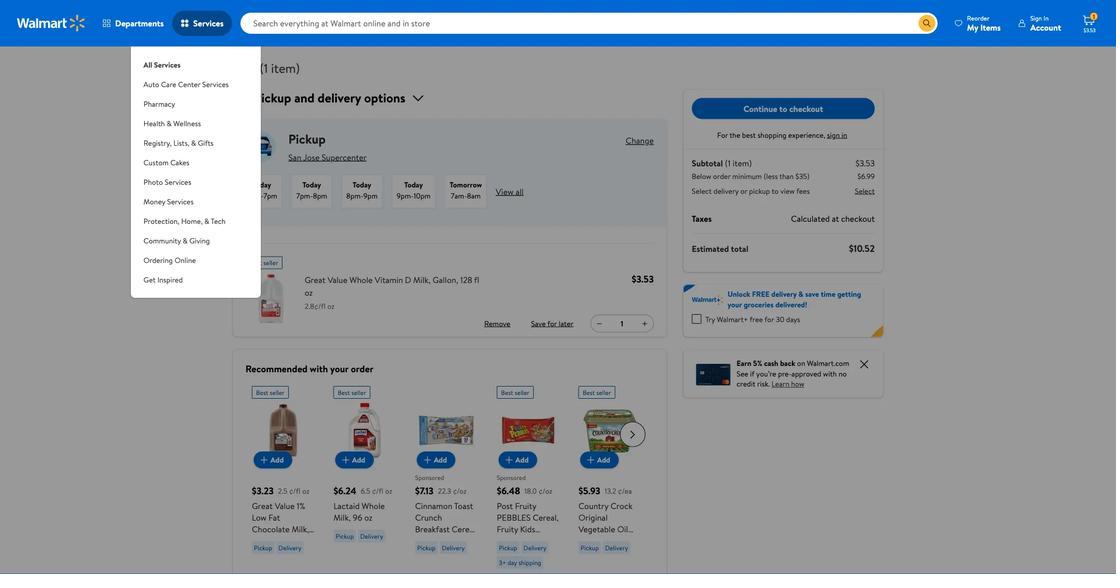 Task type: locate. For each thing, give the bounding box(es) containing it.
checkout right at
[[842, 213, 875, 225]]

services inside auto care center services dropdown button
[[202, 79, 229, 89]]

services up protection, home, & tech
[[167, 196, 194, 207]]

1 ¢/oz from the left
[[453, 486, 467, 496]]

& inside dropdown button
[[191, 138, 196, 148]]

value right 32
[[443, 547, 463, 558]]

add button up '22.3'
[[417, 451, 456, 468]]

today 7pm-8pm
[[297, 180, 327, 201]]

great down the $3.23
[[252, 500, 273, 512]]

1 horizontal spatial fl
[[474, 274, 480, 286]]

add to cart image
[[258, 454, 271, 466], [340, 454, 352, 466], [585, 454, 598, 466]]

add to cart image for $3.23
[[258, 454, 271, 466]]

unlock free delivery & save time getting your groceries delivered!
[[728, 289, 862, 310]]

4 today from the left
[[405, 180, 423, 190]]

add to cart image inside the "$6.24" group
[[340, 454, 352, 466]]

1 vertical spatial great
[[252, 500, 273, 512]]

seller inside alert
[[264, 258, 278, 267]]

services inside the services popup button
[[193, 17, 224, 29]]

1 vertical spatial (1
[[726, 157, 731, 169]]

for right save
[[548, 318, 557, 329]]

1 horizontal spatial with
[[824, 369, 837, 379]]

5 add from the left
[[598, 455, 611, 465]]

add button inside $5.93 group
[[581, 451, 619, 468]]

0 horizontal spatial ¢/fl
[[289, 486, 301, 496]]

your inside unlock free delivery & save time getting your groceries delivered!
[[728, 299, 742, 310]]

1 vertical spatial value
[[275, 500, 295, 512]]

calculated
[[792, 213, 830, 225]]

5 add button from the left
[[581, 451, 619, 468]]

best seller inside alert
[[250, 258, 278, 267]]

save for later
[[531, 318, 574, 329]]

community
[[144, 235, 181, 246]]

0 horizontal spatial sponsored
[[415, 473, 444, 482]]

0 horizontal spatial gallon,
[[252, 535, 278, 547]]

departments
[[115, 17, 164, 29]]

add up "6.5"
[[352, 455, 366, 465]]

pickup for $6.48
[[499, 543, 518, 552]]

$6.24
[[334, 484, 357, 497]]

sign
[[828, 130, 840, 140]]

0 horizontal spatial for
[[548, 318, 557, 329]]

$3.53 right account
[[1084, 26, 1097, 34]]

delivery for 6.5
[[360, 532, 383, 540]]

today inside today 8pm-9pm
[[353, 180, 372, 190]]

best seller inside the "$6.24" group
[[338, 388, 366, 397]]

3 add from the left
[[434, 455, 447, 465]]

1 vertical spatial delivery
[[772, 289, 797, 299]]

3 add to cart image from the left
[[585, 454, 598, 466]]

5%
[[754, 358, 763, 369]]

best seller for sponsored
[[501, 388, 530, 397]]

services inside all services link
[[154, 59, 181, 70]]

add to cart image up the $3.23
[[258, 454, 271, 466]]

0 horizontal spatial add to cart image
[[421, 454, 434, 466]]

pickup inside the "$6.24" group
[[336, 532, 354, 540]]

0 vertical spatial fl
[[474, 274, 480, 286]]

all services link
[[131, 46, 261, 74]]

walmart.com
[[808, 358, 850, 369]]

milk, left 96
[[334, 512, 351, 523]]

gallon, down low
[[252, 535, 278, 547]]

pickup inside $3.23 group
[[254, 543, 272, 552]]

add button up 2.5
[[254, 451, 292, 468]]

pickup inside $5.93 group
[[581, 543, 599, 552]]

1 horizontal spatial add to cart image
[[340, 454, 352, 466]]

with left no
[[824, 369, 837, 379]]

to inside button
[[780, 103, 788, 114]]

delivery for $7.13
[[442, 543, 465, 552]]

whole inside great value whole vitamin d milk, gallon, 128 fl oz 2.8¢/fl oz
[[350, 274, 373, 286]]

¢/oz right 18.0
[[539, 486, 553, 496]]

add inside the "$6.24" group
[[352, 455, 366, 465]]

best seller inside $3.23 group
[[256, 388, 285, 397]]

1 add from the left
[[271, 455, 284, 465]]

0 vertical spatial value
[[328, 274, 348, 286]]

& right health
[[167, 118, 172, 128]]

increase quantity great value whole vitamin d milk, gallon, 128 fl oz, current quantity 1 image
[[641, 319, 649, 328]]

1 horizontal spatial 128
[[461, 274, 473, 286]]

today
[[253, 180, 271, 190], [303, 180, 321, 190], [353, 180, 372, 190], [405, 180, 423, 190]]

1 horizontal spatial checkout
[[842, 213, 875, 225]]

select for select delivery or pickup to view fees
[[692, 186, 712, 196]]

1 vertical spatial 128
[[280, 535, 292, 547]]

2 ¢/fl from the left
[[372, 486, 384, 496]]

select down $6.99
[[855, 186, 875, 196]]

2 add to cart image from the left
[[503, 454, 516, 466]]

add to cart image up $5.93
[[585, 454, 598, 466]]

continue
[[744, 103, 778, 114]]

pickup down chocolate
[[254, 543, 272, 552]]

1 horizontal spatial great
[[305, 274, 326, 286]]

2 horizontal spatial $3.53
[[1084, 26, 1097, 34]]

0 vertical spatial checkout
[[790, 103, 824, 114]]

¢/oz inside "sponsored $7.13 22.3 ¢/oz cinnamon toast crunch breakfast cereal, crispy cinnamon cereal, value bag, 32 oz"
[[453, 486, 467, 496]]

1 horizontal spatial for
[[765, 314, 775, 324]]

today inside today 7pm-8pm
[[303, 180, 321, 190]]

today for 10pm
[[405, 180, 423, 190]]

1 horizontal spatial gallon,
[[433, 274, 459, 286]]

delivery inside $6.48 group
[[524, 543, 547, 552]]

1 vertical spatial order
[[351, 362, 374, 375]]

oz right the 36
[[529, 547, 537, 558]]

sponsored inside "sponsored $7.13 22.3 ¢/oz cinnamon toast crunch breakfast cereal, crispy cinnamon cereal, value bag, 32 oz"
[[415, 473, 444, 482]]

¢/fl right "6.5"
[[372, 486, 384, 496]]

add button for $5.93
[[581, 451, 619, 468]]

add button up "$6.24"
[[335, 451, 374, 468]]

pre-
[[779, 369, 792, 379]]

protection, home, & tech button
[[131, 211, 261, 231]]

value down 2.5
[[275, 500, 295, 512]]

sponsored $7.13 22.3 ¢/oz cinnamon toast crunch breakfast cereal, crispy cinnamon cereal, value bag, 32 oz
[[415, 473, 478, 570]]

2 add button from the left
[[335, 451, 374, 468]]

128
[[461, 274, 473, 286], [280, 535, 292, 547]]

getting
[[838, 289, 862, 299]]

¢/oz inside sponsored $6.48 18.0 ¢/oz post fruity pebbles cereal, fruity kids cereal, gluten free, 36 oz cereal bag
[[539, 486, 553, 496]]

9pm-
[[397, 191, 414, 201]]

continue to checkout
[[744, 103, 824, 114]]

add to cart image up $7.13
[[421, 454, 434, 466]]

1 horizontal spatial order
[[714, 171, 731, 181]]

1 vertical spatial your
[[330, 362, 349, 375]]

add button inside $6.48 group
[[499, 451, 537, 468]]

value inside great value whole vitamin d milk, gallon, 128 fl oz 2.8¢/fl oz
[[328, 274, 348, 286]]

1 vertical spatial to
[[772, 186, 779, 196]]

¢/fl for $3.23
[[289, 486, 301, 496]]

seller inside $6.48 group
[[515, 388, 530, 397]]

add to cart image for add 'button' inside the $6.48 group
[[503, 454, 516, 466]]

2 select from the left
[[855, 186, 875, 196]]

delivery down 96
[[360, 532, 383, 540]]

services down cakes
[[165, 177, 191, 187]]

money
[[144, 196, 165, 207]]

seller for $3.23
[[270, 388, 285, 397]]

low
[[252, 512, 267, 523]]

add inside $6.48 group
[[516, 455, 529, 465]]

with right recommended in the left of the page
[[310, 362, 328, 375]]

¢/fl inside $6.24 6.5 ¢/fl oz lactaid whole milk, 96 oz
[[372, 486, 384, 496]]

dismiss capital one banner image
[[859, 358, 871, 371]]

pickup inside $6.48 group
[[499, 543, 518, 552]]

cinnamon
[[415, 500, 453, 512], [441, 535, 478, 547]]

add button up $6.48
[[499, 451, 537, 468]]

delivery inside $7.13 group
[[442, 543, 465, 552]]

best inside $3.23 group
[[256, 388, 268, 397]]

below order minimum (less than $35)
[[692, 171, 810, 181]]

walmart image
[[17, 15, 86, 32]]

1 vertical spatial gallon,
[[252, 535, 278, 547]]

with
[[310, 362, 328, 375], [824, 369, 837, 379]]

0 vertical spatial fruity
[[515, 500, 537, 512]]

0 horizontal spatial select
[[692, 186, 712, 196]]

1 horizontal spatial ¢/oz
[[539, 486, 553, 496]]

add up '22.3'
[[434, 455, 447, 465]]

best for $6.24
[[338, 388, 350, 397]]

1 vertical spatial cinnamon
[[441, 535, 478, 547]]

1 horizontal spatial milk,
[[334, 512, 351, 523]]

learn how link
[[772, 379, 805, 389]]

& left tech
[[205, 216, 209, 226]]

estimated
[[692, 243, 730, 254]]

sponsored up $6.48
[[497, 473, 526, 482]]

cinnamon down $7.13
[[415, 500, 453, 512]]

great inside $3.23 2.5 ¢/fl oz great value 1% low fat chocolate milk, gallon, 128 fl oz
[[252, 500, 273, 512]]

view
[[781, 186, 795, 196]]

to left view
[[772, 186, 779, 196]]

whole left 'vitamin' at the left of page
[[350, 274, 373, 286]]

banner containing unlock free delivery & save time getting your groceries delivered!
[[684, 285, 884, 337]]

2 today from the left
[[303, 180, 321, 190]]

custom cakes button
[[131, 153, 261, 172]]

decrease quantity great value whole vitamin d milk, gallon, 128 fl oz, current quantity 1 image
[[596, 319, 604, 328]]

oz right 32
[[444, 558, 453, 570]]

¢/fl inside $3.23 2.5 ¢/fl oz great value 1% low fat chocolate milk, gallon, 128 fl oz
[[289, 486, 301, 496]]

best inside the "$6.24" group
[[338, 388, 350, 397]]

best inside alert
[[250, 258, 262, 267]]

& left gifts
[[191, 138, 196, 148]]

1 select from the left
[[692, 186, 712, 196]]

chocolate
[[252, 523, 290, 535]]

cereal
[[497, 558, 521, 570]]

delivery up 32
[[442, 543, 465, 552]]

select for "select" button
[[855, 186, 875, 196]]

today up 7pm-
[[303, 180, 321, 190]]

account
[[1031, 21, 1062, 33]]

1 horizontal spatial select
[[855, 186, 875, 196]]

cereal, down breakfast
[[415, 547, 441, 558]]

add up 13.2
[[598, 455, 611, 465]]

seller inside $3.23 group
[[270, 388, 285, 397]]

3 today from the left
[[353, 180, 372, 190]]

for inside button
[[548, 318, 557, 329]]

0 vertical spatial great
[[305, 274, 326, 286]]

pebbles
[[497, 512, 531, 523]]

delivery left the or
[[714, 186, 739, 196]]

all
[[516, 186, 524, 197]]

$3.53 up increase quantity great value whole vitamin d milk, gallon, 128 fl oz, current quantity 1 image
[[632, 273, 654, 286]]

2 add from the left
[[352, 455, 366, 465]]

Try Walmart+ free for 30 days checkbox
[[692, 314, 702, 324]]

to
[[780, 103, 788, 114], [772, 186, 779, 196]]

2 vertical spatial value
[[443, 547, 463, 558]]

add up 2.5
[[271, 455, 284, 465]]

add to cart image inside $3.23 group
[[258, 454, 271, 466]]

2.5
[[278, 486, 288, 496]]

pickup up 'bag,' in the bottom of the page
[[418, 543, 436, 552]]

0 horizontal spatial delivery
[[714, 186, 739, 196]]

add to cart image inside $5.93 group
[[585, 454, 598, 466]]

0 horizontal spatial to
[[772, 186, 779, 196]]

add to cart image for $6.24
[[340, 454, 352, 466]]

1 horizontal spatial value
[[328, 274, 348, 286]]

photo
[[144, 177, 163, 187]]

best for $5.93
[[583, 388, 595, 397]]

cereal, up "gluten"
[[533, 512, 559, 523]]

seller inside $5.93 group
[[597, 388, 612, 397]]

0 vertical spatial cinnamon
[[415, 500, 453, 512]]

0 vertical spatial $3.53
[[1084, 26, 1097, 34]]

try
[[706, 314, 716, 324]]

0 horizontal spatial 128
[[280, 535, 292, 547]]

delivery down oil
[[606, 543, 629, 552]]

add inside $3.23 group
[[271, 455, 284, 465]]

pickup up jose
[[289, 130, 326, 148]]

services up all services link
[[193, 17, 224, 29]]

0 vertical spatial order
[[714, 171, 731, 181]]

32
[[433, 558, 442, 570]]

sponsored inside sponsored $6.48 18.0 ¢/oz post fruity pebbles cereal, fruity kids cereal, gluten free, 36 oz cereal bag
[[497, 473, 526, 482]]

milk, down 1%
[[292, 523, 309, 535]]

best seller for $6.24
[[338, 388, 366, 397]]

1 today from the left
[[253, 180, 271, 190]]

money services
[[144, 196, 194, 207]]

to right continue on the top right of the page
[[780, 103, 788, 114]]

pickup left the 36
[[499, 543, 518, 552]]

1 horizontal spatial add to cart image
[[503, 454, 516, 466]]

2 sponsored from the left
[[497, 473, 526, 482]]

1 right decrease quantity great value whole vitamin d milk, gallon, 128 fl oz, current quantity 1 image at bottom
[[621, 318, 624, 329]]

oz down 1%
[[301, 535, 309, 547]]

0 horizontal spatial milk,
[[292, 523, 309, 535]]

4 add button from the left
[[499, 451, 537, 468]]

$35)
[[796, 171, 810, 181]]

& left giving
[[183, 235, 188, 246]]

fruity left kids
[[497, 523, 518, 535]]

best seller alert
[[246, 252, 283, 269]]

¢/oz right '22.3'
[[453, 486, 467, 496]]

(1
[[260, 59, 268, 77], [726, 157, 731, 169]]

experience,
[[789, 130, 826, 140]]

services inside 'money services' dropdown button
[[167, 196, 194, 207]]

cinnamon up 32
[[441, 535, 478, 547]]

today for 8pm
[[303, 180, 321, 190]]

services inside the photo services dropdown button
[[165, 177, 191, 187]]

gallon,
[[433, 274, 459, 286], [252, 535, 278, 547]]

pickup down vegetable
[[581, 543, 599, 552]]

banner
[[684, 285, 884, 337]]

today inside 'today 6pm-7pm'
[[253, 180, 271, 190]]

delivery up the shipping
[[524, 543, 547, 552]]

10pm
[[414, 191, 431, 201]]

0 horizontal spatial with
[[310, 362, 328, 375]]

san jose supercenter
[[289, 151, 367, 163]]

delivery inside the "$6.24" group
[[360, 532, 383, 540]]

today inside today 9pm-10pm
[[405, 180, 423, 190]]

add to cart image
[[421, 454, 434, 466], [503, 454, 516, 466]]

minimum
[[733, 171, 762, 181]]

add up 18.0
[[516, 455, 529, 465]]

supercenter
[[322, 151, 367, 163]]

today up '8pm-'
[[353, 180, 372, 190]]

oz right 45 on the bottom of the page
[[620, 535, 628, 547]]

$3.23
[[252, 484, 274, 497]]

fruity down 18.0
[[515, 500, 537, 512]]

delivery right free
[[772, 289, 797, 299]]

add to cart image inside $7.13 group
[[421, 454, 434, 466]]

for
[[718, 130, 729, 140]]

add to cart image inside $6.48 group
[[503, 454, 516, 466]]

delivery down chocolate
[[279, 543, 302, 552]]

0 vertical spatial item)
[[271, 59, 300, 77]]

sponsored for $7.13
[[415, 473, 444, 482]]

estimated total
[[692, 243, 749, 254]]

$6.24 group
[[334, 382, 396, 547]]

0 horizontal spatial checkout
[[790, 103, 824, 114]]

1 horizontal spatial (1
[[726, 157, 731, 169]]

health & wellness button
[[131, 114, 261, 133]]

add inside $7.13 group
[[434, 455, 447, 465]]

auto care center services button
[[131, 74, 261, 94]]

1
[[1094, 12, 1096, 21], [621, 318, 624, 329]]

0 horizontal spatial fl
[[294, 535, 299, 547]]

services right the center
[[202, 79, 229, 89]]

milk, inside great value whole vitamin d milk, gallon, 128 fl oz 2.8¢/fl oz
[[414, 274, 431, 286]]

view all button
[[496, 186, 524, 197]]

1 vertical spatial $3.53
[[856, 157, 875, 169]]

services for photo services
[[165, 177, 191, 187]]

select button
[[855, 186, 875, 196]]

1 horizontal spatial to
[[780, 103, 788, 114]]

departments button
[[94, 11, 172, 36]]

sponsored for $6.48
[[497, 473, 526, 482]]

milk, right d
[[414, 274, 431, 286]]

whole down "6.5"
[[362, 500, 385, 512]]

2 horizontal spatial milk,
[[414, 274, 431, 286]]

1 vertical spatial fl
[[294, 535, 299, 547]]

next slide for horizontalscrollerrecommendations list image
[[620, 422, 646, 447]]

0 horizontal spatial ¢/oz
[[453, 486, 467, 496]]

0 horizontal spatial $3.53
[[632, 273, 654, 286]]

add to cart image up "$6.24"
[[340, 454, 352, 466]]

$5.93
[[579, 484, 601, 497]]

items
[[981, 21, 1002, 33]]

best inside $6.48 group
[[501, 388, 514, 397]]

how
[[792, 379, 805, 389]]

1 add button from the left
[[254, 451, 292, 468]]

& inside dropdown button
[[167, 118, 172, 128]]

best seller inside $6.48 group
[[501, 388, 530, 397]]

continue to checkout button
[[692, 98, 875, 119]]

add to cart image up $6.48
[[503, 454, 516, 466]]

2 add to cart image from the left
[[340, 454, 352, 466]]

seller inside the "$6.24" group
[[352, 388, 366, 397]]

sponsored up $7.13
[[415, 473, 444, 482]]

services
[[193, 17, 224, 29], [154, 59, 181, 70], [202, 79, 229, 89], [165, 177, 191, 187], [167, 196, 194, 207]]

1 sponsored from the left
[[415, 473, 444, 482]]

1 horizontal spatial ¢/fl
[[372, 486, 384, 496]]

0 vertical spatial 128
[[461, 274, 473, 286]]

checkout for continue to checkout
[[790, 103, 824, 114]]

1 right in
[[1094, 12, 1096, 21]]

earn
[[737, 358, 752, 369]]

checkout up experience,
[[790, 103, 824, 114]]

pickup for $3.23
[[254, 543, 272, 552]]

gallon, right d
[[433, 274, 459, 286]]

0 vertical spatial gallon,
[[433, 274, 459, 286]]

add for $5.93
[[598, 455, 611, 465]]

$3.53 up $6.99
[[856, 157, 875, 169]]

add button for sponsored
[[499, 451, 537, 468]]

capital one credit card image
[[697, 362, 731, 386]]

0 horizontal spatial value
[[275, 500, 295, 512]]

0 horizontal spatial (1
[[260, 59, 268, 77]]

add inside $5.93 group
[[598, 455, 611, 465]]

value inside "sponsored $7.13 22.3 ¢/oz cinnamon toast crunch breakfast cereal, crispy cinnamon cereal, value bag, 32 oz"
[[443, 547, 463, 558]]

¢/fl
[[289, 486, 301, 496], [372, 486, 384, 496]]

1 vertical spatial whole
[[362, 500, 385, 512]]

2 horizontal spatial add to cart image
[[585, 454, 598, 466]]

2 horizontal spatial value
[[443, 547, 463, 558]]

services right all
[[154, 59, 181, 70]]

0 vertical spatial 1
[[1094, 12, 1096, 21]]

1 vertical spatial item)
[[733, 157, 752, 169]]

pickup inside $7.13 group
[[418, 543, 436, 552]]

add to cart image for $5.93
[[585, 454, 598, 466]]

pickup down 96
[[336, 532, 354, 540]]

(refrigerated)
[[579, 558, 631, 570]]

1 add to cart image from the left
[[421, 454, 434, 466]]

0 horizontal spatial great
[[252, 500, 273, 512]]

1 add to cart image from the left
[[258, 454, 271, 466]]

1 horizontal spatial sponsored
[[497, 473, 526, 482]]

great inside great value whole vitamin d milk, gallon, 128 fl oz 2.8¢/fl oz
[[305, 274, 326, 286]]

delivery inside $5.93 group
[[606, 543, 629, 552]]

1 horizontal spatial your
[[728, 299, 742, 310]]

0 horizontal spatial add to cart image
[[258, 454, 271, 466]]

1 horizontal spatial 1
[[1094, 12, 1096, 21]]

pickup
[[289, 130, 326, 148], [336, 532, 354, 540], [254, 543, 272, 552], [418, 543, 436, 552], [499, 543, 518, 552], [581, 543, 599, 552]]

today up 10pm
[[405, 180, 423, 190]]

& left save
[[799, 289, 804, 299]]

select down below
[[692, 186, 712, 196]]

health
[[144, 118, 165, 128]]

taxes
[[692, 213, 712, 225]]

0 vertical spatial your
[[728, 299, 742, 310]]

add button inside the "$6.24" group
[[335, 451, 374, 468]]

add button inside $3.23 group
[[254, 451, 292, 468]]

view all
[[496, 186, 524, 197]]

4 add from the left
[[516, 455, 529, 465]]

earn 5% cash back on walmart.com
[[737, 358, 850, 369]]

1 vertical spatial 1
[[621, 318, 624, 329]]

value left 'vitamin' at the left of page
[[328, 274, 348, 286]]

0 vertical spatial to
[[780, 103, 788, 114]]

2 ¢/oz from the left
[[539, 486, 553, 496]]

add button up $5.93
[[581, 451, 619, 468]]

oz right 96
[[365, 512, 373, 523]]

best for $3.23
[[256, 388, 268, 397]]

auto
[[144, 79, 159, 89]]

services for money services
[[167, 196, 194, 207]]

1 horizontal spatial delivery
[[772, 289, 797, 299]]

best inside $5.93 group
[[583, 388, 595, 397]]

best
[[250, 258, 262, 267], [256, 388, 268, 397], [338, 388, 350, 397], [501, 388, 514, 397], [583, 388, 595, 397]]

san
[[289, 151, 302, 163]]

approved
[[792, 369, 822, 379]]

2 vertical spatial $3.53
[[632, 273, 654, 286]]

great up the 2.8¢/fl on the left of page
[[305, 274, 326, 286]]

fl
[[474, 274, 480, 286], [294, 535, 299, 547]]

3 add button from the left
[[417, 451, 456, 468]]

today up 6pm-
[[253, 180, 271, 190]]

for left the 30
[[765, 314, 775, 324]]

¢/fl right 2.5
[[289, 486, 301, 496]]

oz inside sponsored $6.48 18.0 ¢/oz post fruity pebbles cereal, fruity kids cereal, gluten free, 36 oz cereal bag
[[529, 547, 537, 558]]

walmart+
[[717, 314, 749, 324]]

(1 item)
[[260, 59, 300, 77]]

sign
[[1031, 13, 1043, 22]]

all services
[[144, 59, 181, 70]]

add to cart image for add 'button' inside $7.13 group
[[421, 454, 434, 466]]

milk, inside $3.23 2.5 ¢/fl oz great value 1% low fat chocolate milk, gallon, 128 fl oz
[[292, 523, 309, 535]]

delivery inside $3.23 group
[[279, 543, 302, 552]]

checkout inside button
[[790, 103, 824, 114]]

best seller inside $5.93 group
[[583, 388, 612, 397]]

1 vertical spatial checkout
[[842, 213, 875, 225]]

1 ¢/fl from the left
[[289, 486, 301, 496]]

13.2
[[605, 486, 617, 496]]

¢/fl for $6.24
[[372, 486, 384, 496]]

0 vertical spatial whole
[[350, 274, 373, 286]]

$3.23 group
[[252, 382, 315, 558]]



Task type: vqa. For each thing, say whether or not it's contained in the screenshot.
view all button
yes



Task type: describe. For each thing, give the bounding box(es) containing it.
free
[[753, 289, 770, 299]]

than
[[780, 171, 794, 181]]

money services button
[[131, 192, 261, 211]]

remove
[[485, 318, 511, 329]]

0 horizontal spatial your
[[330, 362, 349, 375]]

get
[[144, 274, 156, 285]]

0 vertical spatial delivery
[[714, 186, 739, 196]]

best seller for $5.93
[[583, 388, 612, 397]]

128 inside great value whole vitamin d milk, gallon, 128 fl oz 2.8¢/fl oz
[[461, 274, 473, 286]]

value inside $3.23 2.5 ¢/fl oz great value 1% low fat chocolate milk, gallon, 128 fl oz
[[275, 500, 295, 512]]

great value whole vitamin d milk, gallon, 128 fl oz, with add-on services, 2.8¢/fl oz, 1 in cart image
[[246, 273, 296, 324]]

community & giving button
[[131, 231, 261, 250]]

delivery for 13.2
[[606, 543, 629, 552]]

jose
[[303, 151, 320, 163]]

add for sponsored
[[516, 455, 529, 465]]

below
[[692, 171, 712, 181]]

pickup for $7.13
[[418, 543, 436, 552]]

recommended
[[246, 362, 308, 375]]

for inside banner
[[765, 314, 775, 324]]

& inside 'dropdown button'
[[183, 235, 188, 246]]

cakes
[[170, 157, 190, 167]]

seller for $6.24
[[352, 388, 366, 397]]

protection,
[[144, 216, 180, 226]]

walmart plus image
[[692, 295, 724, 306]]

add for $6.24
[[352, 455, 366, 465]]

oz inside $5.93 13.2 ¢/ea country crock original vegetable oil spread, 45 oz tub (refrigerated)
[[620, 535, 628, 547]]

best for sponsored
[[501, 388, 514, 397]]

registry, lists, & gifts
[[144, 138, 214, 148]]

oz right "6.5"
[[385, 486, 393, 496]]

delivery inside unlock free delivery & save time getting your groceries delivered!
[[772, 289, 797, 299]]

$5.93 group
[[579, 382, 642, 570]]

delivery for $6.48
[[524, 543, 547, 552]]

whole inside $6.24 6.5 ¢/fl oz lactaid whole milk, 96 oz
[[362, 500, 385, 512]]

36
[[518, 547, 527, 558]]

if
[[751, 369, 755, 379]]

remove button
[[481, 315, 515, 332]]

today 8pm-9pm
[[347, 180, 378, 201]]

no
[[839, 369, 847, 379]]

0 horizontal spatial 1
[[621, 318, 624, 329]]

cereal, up day at left
[[497, 535, 523, 547]]

tub
[[579, 547, 592, 558]]

8am
[[467, 191, 481, 201]]

pickup for $5.93
[[581, 543, 599, 552]]

add button for $3.23
[[254, 451, 292, 468]]

add button inside $7.13 group
[[417, 451, 456, 468]]

free,
[[497, 547, 516, 558]]

$5.93 13.2 ¢/ea country crock original vegetable oil spread, 45 oz tub (refrigerated)
[[579, 484, 633, 570]]

select delivery or pickup to view fees
[[692, 186, 810, 196]]

best
[[743, 130, 756, 140]]

bag,
[[415, 558, 431, 570]]

the
[[730, 130, 741, 140]]

today for 9pm
[[353, 180, 372, 190]]

oz up 1%
[[303, 486, 310, 496]]

home,
[[181, 216, 203, 226]]

change
[[626, 135, 654, 146]]

registry,
[[144, 138, 172, 148]]

today 6pm-7pm
[[247, 180, 277, 201]]

pharmacy button
[[131, 94, 261, 114]]

oz up the 2.8¢/fl on the left of page
[[305, 287, 313, 298]]

toast
[[455, 500, 474, 512]]

$6.48 group
[[497, 382, 560, 573]]

san jose supercenter button
[[289, 149, 367, 166]]

lists,
[[174, 138, 190, 148]]

kids
[[520, 523, 536, 535]]

days
[[787, 314, 801, 324]]

shopping
[[758, 130, 787, 140]]

fl inside $3.23 2.5 ¢/fl oz great value 1% low fat chocolate milk, gallon, 128 fl oz
[[294, 535, 299, 547]]

free
[[750, 314, 764, 324]]

groceries
[[744, 299, 774, 310]]

1 horizontal spatial $3.53
[[856, 157, 875, 169]]

8pm-
[[347, 191, 364, 201]]

services for all services
[[154, 59, 181, 70]]

great value whole vitamin d milk, gallon, 128 fl oz 2.8¢/fl oz
[[305, 274, 480, 311]]

0 horizontal spatial item)
[[271, 59, 300, 77]]

1 horizontal spatial item)
[[733, 157, 752, 169]]

today for 7pm
[[253, 180, 271, 190]]

seller for $5.93
[[597, 388, 612, 397]]

gallon, inside $3.23 2.5 ¢/fl oz great value 1% low fat chocolate milk, gallon, 128 fl oz
[[252, 535, 278, 547]]

gallon, inside great value whole vitamin d milk, gallon, 128 fl oz 2.8¢/fl oz
[[433, 274, 459, 286]]

with inside see if you're pre-approved with no credit risk.
[[824, 369, 837, 379]]

subtotal (1 item)
[[692, 157, 752, 169]]

back
[[781, 358, 796, 369]]

$10.52
[[850, 242, 875, 255]]

add button for $6.24
[[335, 451, 374, 468]]

day
[[508, 558, 517, 567]]

giving
[[190, 235, 210, 246]]

later
[[559, 318, 574, 329]]

protection, home, & tech
[[144, 216, 226, 226]]

¢/oz for $7.13
[[453, 486, 467, 496]]

oz inside "sponsored $7.13 22.3 ¢/oz cinnamon toast crunch breakfast cereal, crispy cinnamon cereal, value bag, 32 oz"
[[444, 558, 453, 570]]

cereal, down the toast
[[452, 523, 478, 535]]

fees
[[797, 186, 810, 196]]

auto care center services
[[144, 79, 229, 89]]

8pm
[[313, 191, 327, 201]]

& inside "dropdown button"
[[205, 216, 209, 226]]

add for $3.23
[[271, 455, 284, 465]]

Search search field
[[241, 13, 938, 34]]

& inside unlock free delivery & save time getting your groceries delivered!
[[799, 289, 804, 299]]

shipping
[[519, 558, 542, 567]]

reorder my items
[[968, 13, 1002, 33]]

for the best shopping experience, sign in
[[718, 130, 848, 140]]

6pm-
[[247, 191, 264, 201]]

see if you're pre-approved with no credit risk.
[[737, 369, 847, 389]]

today 9pm-10pm
[[397, 180, 431, 201]]

pickup for $6.24
[[336, 532, 354, 540]]

search icon image
[[923, 19, 932, 27]]

30
[[776, 314, 785, 324]]

in
[[1044, 13, 1049, 22]]

lactaid
[[334, 500, 360, 512]]

0 vertical spatial (1
[[260, 59, 268, 77]]

crock
[[611, 500, 633, 512]]

6.5
[[361, 486, 371, 496]]

d
[[405, 274, 412, 286]]

delivery for 2.5
[[279, 543, 302, 552]]

bag
[[523, 558, 537, 570]]

Walmart Site-Wide search field
[[241, 13, 938, 34]]

pickup
[[750, 186, 771, 196]]

ordering
[[144, 255, 173, 265]]

fl inside great value whole vitamin d milk, gallon, 128 fl oz 2.8¢/fl oz
[[474, 274, 480, 286]]

1 vertical spatial fruity
[[497, 523, 518, 535]]

cash
[[765, 358, 779, 369]]

on
[[798, 358, 806, 369]]

sponsored $6.48 18.0 ¢/oz post fruity pebbles cereal, fruity kids cereal, gluten free, 36 oz cereal bag
[[497, 473, 559, 570]]

checkout for calculated at checkout
[[842, 213, 875, 225]]

$7.13 group
[[415, 382, 478, 570]]

¢/oz for $6.48
[[539, 486, 553, 496]]

oz right the 2.8¢/fl on the left of page
[[328, 301, 335, 311]]

all
[[144, 59, 152, 70]]

center
[[178, 79, 201, 89]]

or
[[741, 186, 748, 196]]

tomorrow 7am-8am
[[450, 180, 482, 201]]

gifts
[[198, 138, 214, 148]]

services button
[[172, 11, 232, 36]]

0 horizontal spatial order
[[351, 362, 374, 375]]

seller for sponsored
[[515, 388, 530, 397]]

health & wellness
[[144, 118, 201, 128]]

risk.
[[758, 379, 770, 389]]

custom
[[144, 157, 169, 167]]

see
[[737, 369, 749, 379]]

3+
[[499, 558, 506, 567]]

unlock
[[728, 289, 751, 299]]

learn how
[[772, 379, 805, 389]]

milk, inside $6.24 6.5 ¢/fl oz lactaid whole milk, 96 oz
[[334, 512, 351, 523]]

128 inside $3.23 2.5 ¢/fl oz great value 1% low fat chocolate milk, gallon, 128 fl oz
[[280, 535, 292, 547]]

best seller for $3.23
[[256, 388, 285, 397]]

45
[[608, 535, 618, 547]]

crispy
[[415, 535, 439, 547]]



